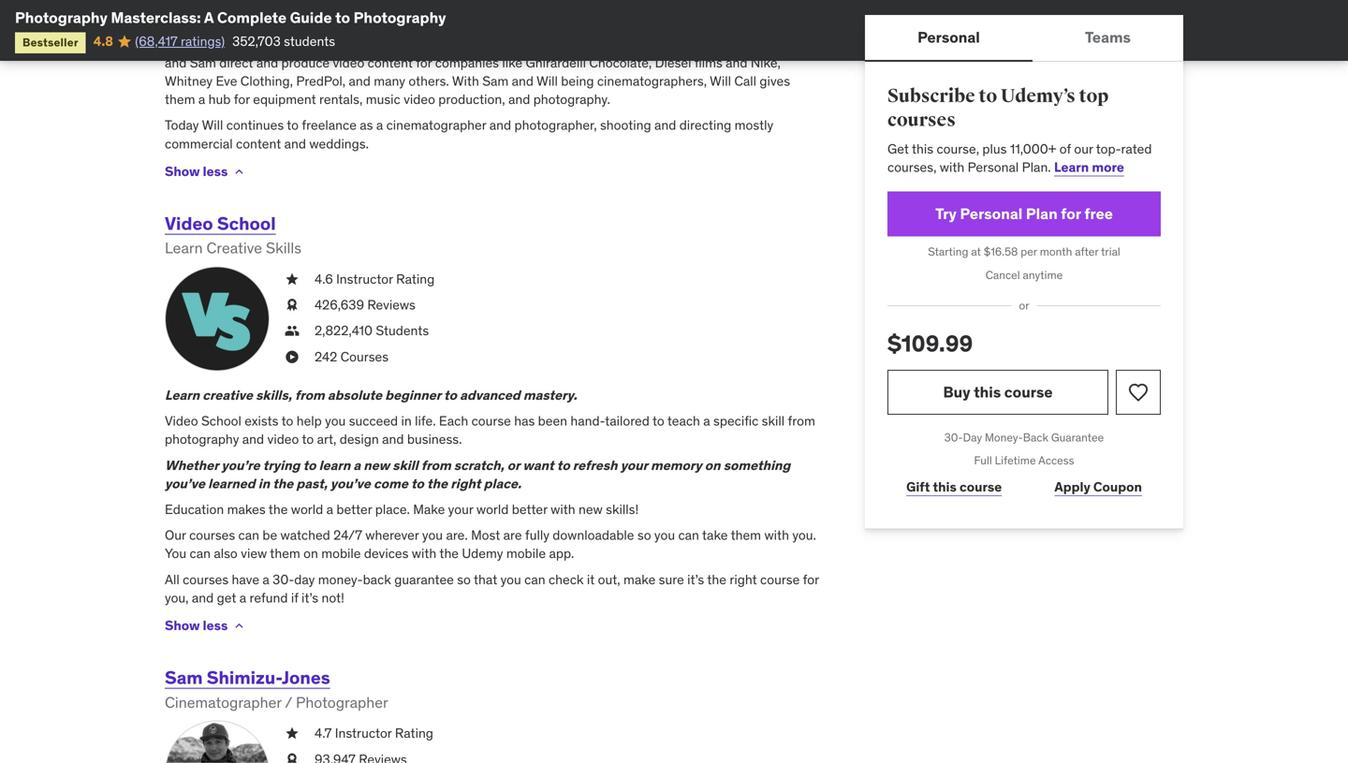 Task type: describe. For each thing, give the bounding box(es) containing it.
gift
[[907, 479, 930, 495]]

cinematographer
[[386, 117, 486, 134]]

try personal plan for free
[[936, 204, 1113, 223]]

some
[[506, 36, 538, 53]]

notable
[[541, 36, 585, 53]]

with up "downloadable"
[[551, 501, 576, 518]]

to down skill from
[[411, 475, 424, 492]]

it
[[587, 571, 595, 588]]

the down the trying
[[273, 475, 293, 492]]

1 vertical spatial on
[[304, 545, 318, 562]]

photography.
[[533, 91, 610, 108]]

$16.58
[[984, 244, 1018, 259]]

be
[[263, 527, 277, 544]]

school exists
[[201, 413, 279, 429]]

24/7
[[334, 527, 362, 544]]

1 vertical spatial so
[[457, 571, 471, 588]]

2 you've from the left
[[330, 475, 371, 492]]

advanced
[[460, 387, 520, 404]]

guide
[[290, 8, 332, 27]]

learn for learn creative skills, from absolute beginner to advanced mastery. video school exists to help you succeed in life. each course has been hand-tailored to teach a specific skill from photography and video to art, design and business. whether you're trying to learn a new skill from scratch, or want to refresh your memory on something you've learned in the past, you've come to the right place. education makes the world a better place. make your world better with new skills! our courses can be watched 24/7 wherever you are. most are fully downloadable so you can take them with you. you can also view them on mobile devices with the udemy mobile app. all courses have a 30-day money-back guarantee so that you can check it out, make sure it's the right course for you, and get a refund if it's not!
[[165, 387, 200, 404]]

rating for 4.6 instructor rating
[[396, 271, 435, 288]]

1 vertical spatial freelance
[[302, 117, 357, 134]]

full
[[974, 453, 992, 468]]

weddings.
[[309, 135, 369, 152]]

sam inside sam shimizu-jones cinematographer / photographer
[[165, 666, 203, 689]]

with left you.
[[765, 527, 789, 544]]

wishlist image
[[1127, 381, 1150, 403]]

the up be
[[269, 501, 288, 518]]

2 vertical spatial personal
[[960, 204, 1023, 223]]

refresh
[[573, 457, 618, 474]]

fully
[[525, 527, 550, 544]]

will up the along
[[436, 18, 457, 34]]

xsmall image inside show less button
[[232, 164, 247, 179]]

a right the get
[[239, 589, 246, 606]]

this for get
[[912, 140, 934, 157]]

photography
[[165, 431, 239, 448]]

like
[[502, 54, 523, 71]]

cinematic
[[215, 18, 274, 34]]

learn for learn more
[[1054, 159, 1089, 175]]

sam shimizu-jones cinematographer / photographer
[[165, 666, 388, 712]]

xsmall image left 242
[[285, 348, 300, 366]]

a right teach
[[703, 413, 710, 429]]

4.6
[[315, 271, 333, 288]]

1 vertical spatial sam
[[482, 73, 509, 89]]

in inside will call cinematic was established in 2013 as will and his business partner and friend built a production company to accommodate their freelance work along with some notable corporate clients. through will call will and sam direct and produce video content for companies like ghirardelli chocolate, diesel films and nike, whitney eve clothing, predpol, and many others. with sam and will being cinematographers, will call gives them a hub for equipment rentals, music video production, and photography. today will continues to freelance as a cinematographer and photographer, shooting and directing mostly commercial content and weddings.
[[374, 18, 384, 34]]

11,000+
[[1010, 140, 1057, 157]]

cancel
[[986, 268, 1020, 282]]

watched
[[281, 527, 330, 544]]

can right you
[[190, 545, 211, 562]]

sam shimizu-jones link
[[165, 666, 330, 689]]

shimizu-
[[207, 666, 282, 689]]

2 vertical spatial in
[[258, 475, 270, 492]]

video school link
[[165, 212, 276, 234]]

wherever
[[365, 527, 419, 544]]

commercial
[[165, 135, 233, 152]]

1 horizontal spatial right
[[730, 571, 757, 588]]

bestseller
[[22, 35, 78, 50]]

chocolate,
[[589, 54, 652, 71]]

course down you.
[[760, 571, 800, 588]]

video inside learn creative skills, from absolute beginner to advanced mastery. video school exists to help you succeed in life. each course has been hand-tailored to teach a specific skill from photography and video to art, design and business. whether you're trying to learn a new skill from scratch, or want to refresh your memory on something you've learned in the past, you've come to the right place. education makes the world a better place. make your world better with new skills! our courses can be watched 24/7 wherever you are. most are fully downloadable so you can take them with you. you can also view them on mobile devices with the udemy mobile app. all courses have a 30-day money-back guarantee so that you can check it out, make sure it's the right course for you, and get a refund if it's not!
[[267, 431, 299, 448]]

the down skill from
[[427, 475, 448, 492]]

30- inside learn creative skills, from absolute beginner to advanced mastery. video school exists to help you succeed in life. each course has been hand-tailored to teach a specific skill from photography and video to art, design and business. whether you're trying to learn a new skill from scratch, or want to refresh your memory on something you've learned in the past, you've come to the right place. education makes the world a better place. make your world better with new skills! our courses can be watched 24/7 wherever you are. most are fully downloadable so you can take them with you. you can also view them on mobile devices with the udemy mobile app. all courses have a 30-day money-back guarantee so that you can check it out, make sure it's the right course for you, and get a refund if it's not!
[[273, 571, 294, 588]]

help
[[297, 413, 322, 429]]

(68,417 ratings)
[[135, 33, 225, 50]]

a down past,
[[326, 501, 333, 518]]

will down ghirardelli at the left of page
[[537, 73, 558, 89]]

being
[[561, 73, 594, 89]]

udemy
[[462, 545, 503, 562]]

0 vertical spatial call
[[189, 18, 211, 34]]

xsmall image for 2,822,410 students
[[285, 322, 300, 340]]

gives
[[760, 73, 790, 89]]

get this course, plus 11,000+ of our top-rated courses, with personal plan.
[[888, 140, 1152, 175]]

will up the "company"
[[165, 18, 186, 34]]

with inside will call cinematic was established in 2013 as will and his business partner and friend built a production company to accommodate their freelance work along with some notable corporate clients. through will call will and sam direct and produce video content for companies like ghirardelli chocolate, diesel films and nike, whitney eve clothing, predpol, and many others. with sam and will being cinematographers, will call gives them a hub for equipment rentals, music video production, and photography. today will continues to freelance as a cinematographer and photographer, shooting and directing mostly commercial content and weddings.
[[478, 36, 503, 53]]

1 you've from the left
[[165, 475, 205, 492]]

for inside learn creative skills, from absolute beginner to advanced mastery. video school exists to help you succeed in life. each course has been hand-tailored to teach a specific skill from photography and video to art, design and business. whether you're trying to learn a new skill from scratch, or want to refresh your memory on something you've learned in the past, you've come to the right place. education makes the world a better place. make your world better with new skills! our courses can be watched 24/7 wherever you are. most are fully downloadable so you can take them with you. you can also view them on mobile devices with the udemy mobile app. all courses have a 30-day money-back guarantee so that you can check it out, make sure it's the right course for you, and get a refund if it's not!
[[803, 571, 819, 588]]

a down music
[[376, 117, 383, 134]]

predpol,
[[296, 73, 346, 89]]

month
[[1040, 244, 1073, 259]]

1 vertical spatial in
[[401, 413, 412, 429]]

was
[[277, 18, 300, 34]]

1 vertical spatial it's
[[302, 589, 318, 606]]

gift this course
[[907, 479, 1002, 495]]

learned
[[208, 475, 255, 492]]

video school image
[[165, 266, 270, 371]]

video inside learn creative skills, from absolute beginner to advanced mastery. video school exists to help you succeed in life. each course has been hand-tailored to teach a specific skill from photography and video to art, design and business. whether you're trying to learn a new skill from scratch, or want to refresh your memory on something you've learned in the past, you've come to the right place. education makes the world a better place. make your world better with new skills! our courses can be watched 24/7 wherever you are. most are fully downloadable so you can take them with you. you can also view them on mobile devices with the udemy mobile app. all courses have a 30-day money-back guarantee so that you can check it out, make sure it's the right course for you, and get a refund if it's not!
[[165, 413, 198, 429]]

get
[[217, 589, 236, 606]]

shooting
[[600, 117, 651, 134]]

companies
[[435, 54, 499, 71]]

instructor for 4.7
[[335, 725, 392, 742]]

most
[[471, 527, 500, 544]]

masterclass:
[[111, 8, 201, 27]]

at
[[971, 244, 981, 259]]

trying
[[263, 457, 300, 474]]

/
[[285, 693, 292, 712]]

show less for video school exists to help you succeed in life. each course has been hand-tailored to teach a specific skill from photography and video to art, design and business.
[[165, 617, 228, 634]]

photographer,
[[515, 117, 597, 134]]

devices
[[364, 545, 409, 562]]

many
[[374, 73, 405, 89]]

each
[[439, 413, 468, 429]]

skills
[[266, 238, 302, 258]]

course inside button
[[1005, 382, 1053, 402]]

make
[[624, 571, 656, 588]]

personal inside "get this course, plus 11,000+ of our top-rated courses, with personal plan."
[[968, 159, 1019, 175]]

0 horizontal spatial new
[[364, 457, 390, 474]]

starting
[[928, 244, 969, 259]]

xsmall image inside show less button
[[232, 618, 247, 633]]

school
[[217, 212, 276, 234]]

all courses
[[165, 571, 229, 588]]

1 vertical spatial them
[[731, 527, 761, 544]]

1 horizontal spatial your
[[621, 457, 648, 474]]

teams button
[[1033, 15, 1184, 60]]

learn
[[319, 457, 350, 474]]

today
[[165, 117, 199, 134]]

production,
[[439, 91, 505, 108]]

whether
[[165, 457, 219, 474]]

$109.99
[[888, 329, 973, 358]]

a right learn
[[353, 457, 361, 474]]

can left check
[[525, 571, 546, 588]]

0 vertical spatial or
[[1019, 298, 1030, 313]]

a
[[204, 8, 214, 27]]

you left are.
[[422, 527, 443, 544]]

sure
[[659, 571, 684, 588]]

rating for 4.7 instructor rating
[[395, 725, 434, 742]]

show for video school exists to help you succeed in life. each course has been hand-tailored to teach a specific skill from photography and video to art, design and business.
[[165, 617, 200, 634]]

to up the 'their'
[[335, 8, 350, 27]]

course down advanced
[[472, 413, 511, 429]]

to left teach
[[653, 413, 665, 429]]

xsmall image left the 426,639
[[285, 296, 300, 314]]

you right "that"
[[501, 571, 521, 588]]

are.
[[446, 527, 468, 544]]

to down equipment
[[287, 117, 299, 134]]

courses inside "subscribe to udemy's top courses"
[[888, 109, 956, 132]]

learn more link
[[1054, 159, 1124, 175]]

plan.
[[1022, 159, 1051, 175]]

to down help
[[302, 431, 314, 448]]

or inside learn creative skills, from absolute beginner to advanced mastery. video school exists to help you succeed in life. each course has been hand-tailored to teach a specific skill from photography and video to art, design and business. whether you're trying to learn a new skill from scratch, or want to refresh your memory on something you've learned in the past, you've come to the right place. education makes the world a better place. make your world better with new skills! our courses can be watched 24/7 wherever you are. most are fully downloadable so you can take them with you. you can also view them on mobile devices with the udemy mobile app. all courses have a 30-day money-back guarantee so that you can check it out, make sure it's the right course for you, and get a refund if it's not!
[[507, 457, 520, 474]]

corporate
[[588, 36, 645, 53]]

242
[[315, 348, 337, 365]]

courses inside learn creative skills, from absolute beginner to advanced mastery. video school exists to help you succeed in life. each course has been hand-tailored to teach a specific skill from photography and video to art, design and business. whether you're trying to learn a new skill from scratch, or want to refresh your memory on something you've learned in the past, you've come to the right place. education makes the world a better place. make your world better with new skills! our courses can be watched 24/7 wherever you are. most are fully downloadable so you can take them with you. you can also view them on mobile devices with the udemy mobile app. all courses have a 30-day money-back guarantee so that you can check it out, make sure it's the right course for you, and get a refund if it's not!
[[189, 527, 235, 544]]

skill from
[[393, 457, 451, 474]]

buy this course button
[[888, 370, 1109, 415]]

to right want
[[557, 457, 570, 474]]

complete
[[217, 8, 287, 27]]



Task type: locate. For each thing, give the bounding box(es) containing it.
teams
[[1085, 28, 1131, 47]]

to left help
[[281, 413, 293, 429]]

in down the trying
[[258, 475, 270, 492]]

memory
[[651, 457, 702, 474]]

0 vertical spatial right
[[451, 475, 481, 492]]

with up guarantee
[[412, 545, 437, 562]]

2 show less from the top
[[165, 617, 228, 634]]

2,822,410
[[315, 322, 373, 339]]

personal up subscribe
[[918, 28, 980, 47]]

1 horizontal spatial video
[[333, 54, 365, 71]]

diesel
[[655, 54, 691, 71]]

0 vertical spatial content
[[368, 54, 413, 71]]

1 horizontal spatial so
[[638, 527, 651, 544]]

this right buy in the bottom right of the page
[[974, 382, 1001, 402]]

apply coupon
[[1055, 479, 1142, 495]]

plus
[[983, 140, 1007, 157]]

that
[[474, 571, 497, 588]]

cinematographer
[[165, 693, 282, 712]]

work
[[410, 36, 439, 53]]

2 horizontal spatial them
[[731, 527, 761, 544]]

2 mobile from the left
[[506, 545, 546, 562]]

new up "downloadable"
[[579, 501, 603, 518]]

2 horizontal spatial in
[[401, 413, 412, 429]]

0 vertical spatial personal
[[918, 28, 980, 47]]

specific
[[714, 413, 759, 429]]

1 world from the left
[[291, 501, 323, 518]]

will down films
[[710, 73, 731, 89]]

0 vertical spatial show less button
[[165, 153, 247, 190]]

0 horizontal spatial 30-
[[273, 571, 294, 588]]

1 vertical spatial new
[[579, 501, 603, 518]]

0 horizontal spatial better
[[337, 501, 372, 518]]

have
[[232, 571, 259, 588]]

will up the commercial
[[202, 117, 223, 134]]

top-
[[1096, 140, 1121, 157]]

30- up if
[[273, 571, 294, 588]]

1 vertical spatial right
[[730, 571, 757, 588]]

show less for today will continues to freelance as a cinematographer and photographer, shooting and directing mostly commercial content and weddings.
[[165, 163, 228, 180]]

video up creative
[[165, 212, 213, 234]]

show less down the commercial
[[165, 163, 228, 180]]

0 vertical spatial show
[[165, 163, 200, 180]]

1 horizontal spatial it's
[[687, 571, 704, 588]]

xsmall image for 4.7 instructor rating
[[285, 724, 300, 743]]

0 vertical spatial instructor
[[336, 271, 393, 288]]

0 horizontal spatial or
[[507, 457, 520, 474]]

with down his
[[478, 36, 503, 53]]

scratch,
[[454, 457, 504, 474]]

more
[[1092, 159, 1124, 175]]

so down skills!
[[638, 527, 651, 544]]

to inside "subscribe to udemy's top courses"
[[979, 85, 997, 108]]

1 vertical spatial video
[[404, 91, 435, 108]]

instructor down photographer
[[335, 725, 392, 742]]

1 horizontal spatial or
[[1019, 298, 1030, 313]]

0 vertical spatial show less
[[165, 163, 228, 180]]

show for today will continues to freelance as a cinematographer and photographer, shooting and directing mostly commercial content and weddings.
[[165, 163, 200, 180]]

0 horizontal spatial so
[[457, 571, 471, 588]]

xsmall image
[[285, 296, 300, 314], [285, 348, 300, 366], [232, 618, 247, 633], [285, 750, 300, 763]]

0 horizontal spatial video
[[267, 431, 299, 448]]

learn up photography
[[165, 387, 200, 404]]

world
[[291, 501, 323, 518], [477, 501, 509, 518]]

will right through at the right
[[794, 36, 816, 53]]

0 vertical spatial so
[[638, 527, 651, 544]]

1 video from the top
[[165, 212, 213, 234]]

courses down subscribe
[[888, 109, 956, 132]]

buy this course
[[943, 382, 1053, 402]]

0 horizontal spatial call
[[189, 18, 211, 34]]

you.
[[792, 527, 816, 544]]

learn
[[1054, 159, 1089, 175], [165, 238, 203, 258], [165, 387, 200, 404]]

learn inside learn creative skills, from absolute beginner to advanced mastery. video school exists to help you succeed in life. each course has been hand-tailored to teach a specific skill from photography and video to art, design and business. whether you're trying to learn a new skill from scratch, or want to refresh your memory on something you've learned in the past, you've come to the right place. education makes the world a better place. make your world better with new skills! our courses can be watched 24/7 wherever you are. most are fully downloadable so you can take them with you. you can also view them on mobile devices with the udemy mobile app. all courses have a 30-day money-back guarantee so that you can check it out, make sure it's the right course for you, and get a refund if it's not!
[[165, 387, 200, 404]]

produce
[[281, 54, 330, 71]]

this right gift
[[933, 479, 957, 495]]

will up nike,
[[745, 36, 766, 53]]

sam up the cinematographer
[[165, 666, 203, 689]]

for right the 'hub'
[[234, 91, 250, 108]]

1 vertical spatial your
[[448, 501, 473, 518]]

show less button
[[165, 153, 247, 190], [165, 607, 247, 645]]

1 vertical spatial video
[[165, 413, 198, 429]]

0 horizontal spatial as
[[360, 117, 373, 134]]

mobile down fully
[[506, 545, 546, 562]]

xsmall image
[[232, 164, 247, 179], [285, 270, 300, 289], [285, 322, 300, 340], [285, 724, 300, 743]]

also
[[214, 545, 238, 562]]

1 vertical spatial show
[[165, 617, 200, 634]]

video down the 'their'
[[333, 54, 365, 71]]

2 vertical spatial them
[[270, 545, 300, 562]]

0 vertical spatial them
[[165, 91, 195, 108]]

them right "take"
[[731, 527, 761, 544]]

can up view
[[238, 527, 259, 544]]

buy
[[943, 382, 971, 402]]

photographer
[[296, 693, 388, 712]]

place. down scratch,
[[484, 475, 521, 492]]

from absolute
[[295, 387, 382, 404]]

2 horizontal spatial call
[[769, 36, 791, 53]]

0 horizontal spatial content
[[236, 135, 281, 152]]

show less button for today will continues to freelance as a cinematographer and photographer, shooting and directing mostly commercial content and weddings.
[[165, 153, 247, 190]]

1 vertical spatial less
[[203, 617, 228, 634]]

our
[[165, 527, 186, 544]]

them down whitney on the left of page
[[165, 91, 195, 108]]

accommodate
[[236, 36, 320, 53]]

world up watched
[[291, 501, 323, 518]]

rated
[[1121, 140, 1152, 157]]

0 vertical spatial place.
[[484, 475, 521, 492]]

1 show from the top
[[165, 163, 200, 180]]

something
[[724, 457, 791, 474]]

0 vertical spatial rating
[[396, 271, 435, 288]]

0 horizontal spatial your
[[448, 501, 473, 518]]

jones
[[282, 666, 330, 689]]

it's right sure
[[687, 571, 704, 588]]

0 horizontal spatial you've
[[165, 475, 205, 492]]

2 show from the top
[[165, 617, 200, 634]]

learn down video school link
[[165, 238, 203, 258]]

you've
[[165, 475, 205, 492], [330, 475, 371, 492]]

1 vertical spatial courses
[[189, 527, 235, 544]]

with
[[452, 73, 479, 89]]

learn creative skills, from absolute beginner to advanced mastery. video school exists to help you succeed in life. each course has been hand-tailored to teach a specific skill from photography and video to art, design and business. whether you're trying to learn a new skill from scratch, or want to refresh your memory on something you've learned in the past, you've come to the right place. education makes the world a better place. make your world better with new skills! our courses can be watched 24/7 wherever you are. most are fully downloadable so you can take them with you. you can also view them on mobile devices with the udemy mobile app. all courses have a 30-day money-back guarantee so that you can check it out, make sure it's the right course for you, and get a refund if it's not!
[[165, 387, 819, 606]]

tab list containing personal
[[865, 15, 1184, 62]]

426,639 reviews
[[315, 297, 416, 313]]

1 horizontal spatial courses
[[888, 109, 956, 132]]

2 vertical spatial video
[[267, 431, 299, 448]]

1 horizontal spatial in
[[374, 18, 384, 34]]

can
[[238, 527, 259, 544], [678, 527, 699, 544], [190, 545, 211, 562], [525, 571, 546, 588]]

your right refresh
[[621, 457, 648, 474]]

in left life.
[[401, 413, 412, 429]]

1 horizontal spatial place.
[[484, 475, 521, 492]]

video school learn creative skills
[[165, 212, 302, 258]]

you up art, at the bottom left
[[325, 413, 346, 429]]

creative
[[206, 238, 262, 258]]

personal inside button
[[918, 28, 980, 47]]

per
[[1021, 244, 1037, 259]]

1 vertical spatial 30-
[[273, 571, 294, 588]]

this inside button
[[974, 382, 1001, 402]]

you up sure
[[654, 527, 675, 544]]

gift this course link
[[888, 469, 1021, 506]]

this up the courses,
[[912, 140, 934, 157]]

0 vertical spatial in
[[374, 18, 384, 34]]

new up come
[[364, 457, 390, 474]]

xsmall image for 4.6 instructor rating
[[285, 270, 300, 289]]

0 vertical spatial video
[[165, 212, 213, 234]]

1 vertical spatial show less
[[165, 617, 228, 634]]

1 show less button from the top
[[165, 153, 247, 190]]

as up work
[[419, 18, 433, 34]]

photography up bestseller
[[15, 8, 108, 27]]

world up most
[[477, 501, 509, 518]]

tab list
[[865, 15, 1184, 62]]

2 vertical spatial call
[[734, 73, 757, 89]]

0 horizontal spatial it's
[[302, 589, 318, 606]]

mobile
[[321, 545, 361, 562], [506, 545, 546, 562]]

a up "refund"
[[263, 571, 269, 588]]

you,
[[165, 589, 189, 606]]

0 horizontal spatial them
[[165, 91, 195, 108]]

1 horizontal spatial call
[[734, 73, 757, 89]]

show less button for video school exists to help you succeed in life. each course has been hand-tailored to teach a specific skill from photography and video to art, design and business.
[[165, 607, 247, 645]]

1 horizontal spatial you've
[[330, 475, 371, 492]]

apply
[[1055, 479, 1091, 495]]

with inside "get this course, plus 11,000+ of our top-rated courses, with personal plan."
[[940, 159, 965, 175]]

friend
[[631, 18, 666, 34]]

1 horizontal spatial better
[[512, 501, 548, 518]]

rentals,
[[319, 91, 363, 108]]

xsmall image left 4.7 on the bottom left of page
[[285, 724, 300, 743]]

students
[[284, 33, 335, 50]]

right down scratch,
[[451, 475, 481, 492]]

1 less from the top
[[203, 163, 228, 180]]

1 vertical spatial personal
[[968, 159, 1019, 175]]

a right 'built'
[[698, 18, 705, 34]]

you're
[[221, 457, 260, 474]]

0 vertical spatial this
[[912, 140, 934, 157]]

2 photography from the left
[[354, 8, 446, 27]]

through
[[693, 36, 742, 53]]

xsmall image down the commercial
[[232, 164, 247, 179]]

instructor up 426,639 reviews
[[336, 271, 393, 288]]

it's
[[687, 571, 704, 588], [302, 589, 318, 606]]

hub
[[208, 91, 231, 108]]

0 horizontal spatial courses
[[189, 527, 235, 544]]

0 vertical spatial it's
[[687, 571, 704, 588]]

ratings)
[[181, 33, 225, 50]]

the down "take"
[[707, 571, 727, 588]]

1 show less from the top
[[165, 163, 228, 180]]

1 horizontal spatial content
[[368, 54, 413, 71]]

2 vertical spatial sam
[[165, 666, 203, 689]]

to
[[335, 8, 350, 27], [221, 36, 233, 53], [979, 85, 997, 108], [287, 117, 299, 134], [281, 413, 293, 429], [653, 413, 665, 429], [302, 431, 314, 448], [303, 457, 316, 474], [557, 457, 570, 474], [411, 475, 424, 492]]

2 vertical spatial learn
[[165, 387, 200, 404]]

less down the get
[[203, 617, 228, 634]]

1 vertical spatial as
[[360, 117, 373, 134]]

0 vertical spatial new
[[364, 457, 390, 474]]

30-day money-back guarantee full lifetime access
[[945, 430, 1104, 468]]

0 vertical spatial 30-
[[945, 430, 963, 445]]

on right memory
[[705, 457, 721, 474]]

less
[[203, 163, 228, 180], [203, 617, 228, 634]]

0 horizontal spatial on
[[304, 545, 318, 562]]

access
[[1039, 453, 1074, 468]]

video down others.
[[404, 91, 435, 108]]

courses
[[888, 109, 956, 132], [189, 527, 235, 544]]

anytime
[[1023, 268, 1063, 282]]

video up photography
[[165, 413, 198, 429]]

apply coupon button
[[1036, 469, 1161, 506]]

xsmall image down / at the bottom left of the page
[[285, 750, 300, 763]]

xsmall image left 2,822,410
[[285, 322, 300, 340]]

video
[[333, 54, 365, 71], [404, 91, 435, 108], [267, 431, 299, 448]]

out,
[[598, 571, 620, 588]]

to left udemy's
[[979, 85, 997, 108]]

a left the 'hub'
[[198, 91, 205, 108]]

1 vertical spatial rating
[[395, 725, 434, 742]]

them down be
[[270, 545, 300, 562]]

call down nike,
[[734, 73, 757, 89]]

0 horizontal spatial mobile
[[321, 545, 361, 562]]

cinematographers,
[[597, 73, 707, 89]]

back
[[1023, 430, 1049, 445]]

sam down like
[[482, 73, 509, 89]]

0 horizontal spatial photography
[[15, 8, 108, 27]]

to up direct
[[221, 36, 233, 53]]

can left "take"
[[678, 527, 699, 544]]

1 horizontal spatial photography
[[354, 8, 446, 27]]

2 video from the top
[[165, 413, 198, 429]]

this for buy
[[974, 382, 1001, 402]]

2 world from the left
[[477, 501, 509, 518]]

them
[[165, 91, 195, 108], [731, 527, 761, 544], [270, 545, 300, 562]]

content
[[368, 54, 413, 71], [236, 135, 281, 152]]

content up many
[[368, 54, 413, 71]]

courses,
[[888, 159, 937, 175]]

1 horizontal spatial 30-
[[945, 430, 963, 445]]

0 vertical spatial courses
[[888, 109, 956, 132]]

2 less from the top
[[203, 617, 228, 634]]

1 horizontal spatial as
[[419, 18, 433, 34]]

the down are.
[[440, 545, 459, 562]]

freelance up weddings.
[[302, 117, 357, 134]]

1 vertical spatial or
[[507, 457, 520, 474]]

this for gift
[[933, 479, 957, 495]]

from
[[788, 413, 815, 429]]

make
[[413, 501, 445, 518]]

0 vertical spatial learn
[[1054, 159, 1089, 175]]

course down full
[[960, 479, 1002, 495]]

ghirardelli
[[526, 54, 586, 71]]

2 horizontal spatial video
[[404, 91, 435, 108]]

video
[[165, 212, 213, 234], [165, 413, 198, 429]]

for down work
[[416, 54, 432, 71]]

place. up wherever
[[375, 501, 410, 518]]

sam down ratings)
[[190, 54, 216, 71]]

to up past,
[[303, 457, 316, 474]]

art,
[[317, 431, 337, 448]]

hand-
[[571, 413, 605, 429]]

show less down you,
[[165, 617, 228, 634]]

get
[[888, 140, 909, 157]]

subscribe to udemy's top courses
[[888, 85, 1109, 132]]

1 horizontal spatial on
[[705, 457, 721, 474]]

0 vertical spatial less
[[203, 163, 228, 180]]

show less button down the get
[[165, 607, 247, 645]]

show less button down the commercial
[[165, 153, 247, 190]]

for left free
[[1061, 204, 1081, 223]]

1 vertical spatial show less button
[[165, 607, 247, 645]]

0 vertical spatial freelance
[[353, 36, 407, 53]]

you've down learn
[[330, 475, 371, 492]]

2 show less button from the top
[[165, 607, 247, 645]]

1 vertical spatial this
[[974, 382, 1001, 402]]

business.
[[407, 431, 462, 448]]

this inside "get this course, plus 11,000+ of our top-rated courses, with personal plan."
[[912, 140, 934, 157]]

1 vertical spatial content
[[236, 135, 281, 152]]

1 horizontal spatial mobile
[[506, 545, 546, 562]]

0 horizontal spatial in
[[258, 475, 270, 492]]

4.7 instructor rating
[[315, 725, 434, 742]]

4.6 instructor rating
[[315, 271, 435, 288]]

reviews
[[367, 297, 416, 313]]

video inside video school learn creative skills
[[165, 212, 213, 234]]

design
[[340, 431, 379, 448]]

30- inside 30-day money-back guarantee full lifetime access
[[945, 430, 963, 445]]

1 better from the left
[[337, 501, 372, 518]]

1 vertical spatial instructor
[[335, 725, 392, 742]]

2 better from the left
[[512, 501, 548, 518]]

with
[[478, 36, 503, 53], [940, 159, 965, 175], [551, 501, 576, 518], [765, 527, 789, 544], [412, 545, 437, 562]]

30- down buy in the bottom right of the page
[[945, 430, 963, 445]]

on down watched
[[304, 545, 318, 562]]

1 mobile from the left
[[321, 545, 361, 562]]

video up the trying
[[267, 431, 299, 448]]

clients.
[[648, 36, 690, 53]]

beginner to
[[385, 387, 457, 404]]

partner
[[560, 18, 603, 34]]

0 vertical spatial on
[[705, 457, 721, 474]]

with down course,
[[940, 159, 965, 175]]

less for today will continues to freelance as a cinematographer and photographer, shooting and directing mostly commercial content and weddings.
[[203, 163, 228, 180]]

learn inside video school learn creative skills
[[165, 238, 203, 258]]

less for video school exists to help you succeed in life. each course has been hand-tailored to teach a specific skill from photography and video to art, design and business.
[[203, 617, 228, 634]]

your up are.
[[448, 501, 473, 518]]

0 horizontal spatial place.
[[375, 501, 410, 518]]

instructor for 4.6
[[336, 271, 393, 288]]

2 vertical spatial this
[[933, 479, 957, 495]]

rating right 4.7 on the bottom left of page
[[395, 725, 434, 742]]

tailored
[[605, 413, 650, 429]]

0 vertical spatial as
[[419, 18, 433, 34]]

or left want
[[507, 457, 520, 474]]

0 vertical spatial sam
[[190, 54, 216, 71]]

1 vertical spatial learn
[[165, 238, 203, 258]]

352,703
[[232, 33, 281, 50]]

1 horizontal spatial them
[[270, 545, 300, 562]]

0 vertical spatial your
[[621, 457, 648, 474]]

xsmall image down the get
[[232, 618, 247, 633]]

1 vertical spatial call
[[769, 36, 791, 53]]

learn down "of"
[[1054, 159, 1089, 175]]

photography up work
[[354, 8, 446, 27]]

1 photography from the left
[[15, 8, 108, 27]]

them inside will call cinematic was established in 2013 as will and his business partner and friend built a production company to accommodate their freelance work along with some notable corporate clients. through will call will and sam direct and produce video content for companies like ghirardelli chocolate, diesel films and nike, whitney eve clothing, predpol, and many others. with sam and will being cinematographers, will call gives them a hub for equipment rentals, music video production, and photography. today will continues to freelance as a cinematographer and photographer, shooting and directing mostly commercial content and weddings.
[[165, 91, 195, 108]]



Task type: vqa. For each thing, say whether or not it's contained in the screenshot.
Data Analysis on the left bottom of the page
no



